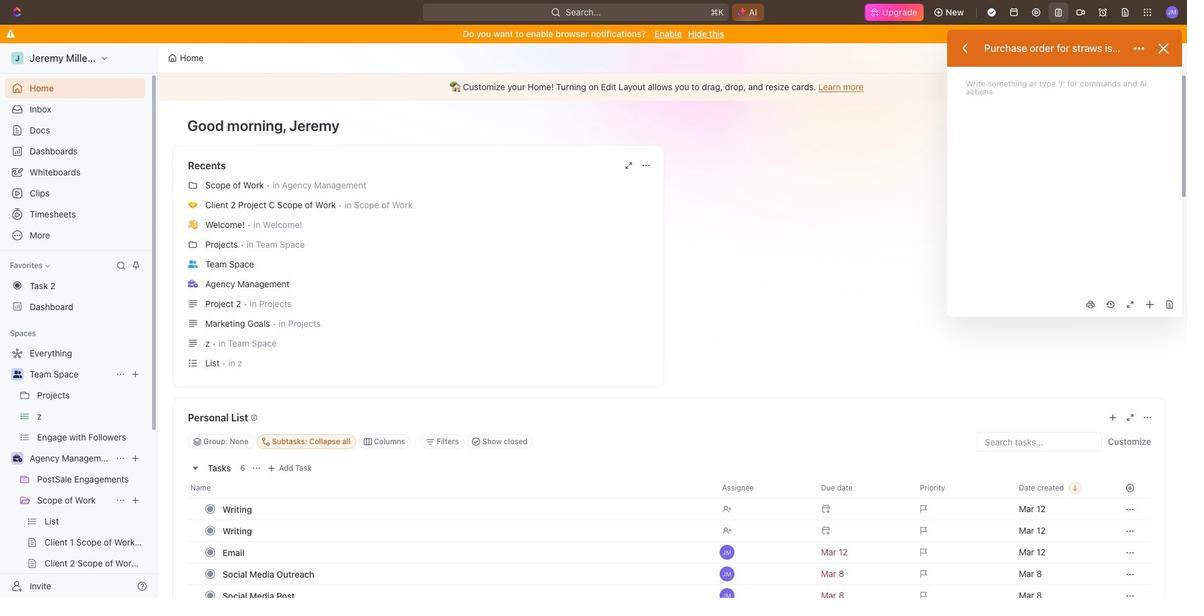 Task type: vqa. For each thing, say whether or not it's contained in the screenshot.
Search tasks... Text Field
yes



Task type: describe. For each thing, give the bounding box(es) containing it.
business time image inside 'tree'
[[13, 455, 22, 463]]

sidebar navigation
[[0, 43, 160, 599]]



Task type: locate. For each thing, give the bounding box(es) containing it.
1 horizontal spatial business time image
[[188, 280, 198, 288]]

jeremy miller's workspace, , element
[[11, 52, 24, 64]]

tree
[[5, 344, 145, 599]]

business time image
[[188, 280, 198, 288], [13, 455, 22, 463]]

tree inside 'sidebar' navigation
[[5, 344, 145, 599]]

user group image
[[13, 371, 22, 379]]

Search tasks... text field
[[978, 433, 1102, 452]]

user group image
[[188, 260, 198, 268]]

0 vertical spatial business time image
[[188, 280, 198, 288]]

0 horizontal spatial business time image
[[13, 455, 22, 463]]

1 vertical spatial business time image
[[13, 455, 22, 463]]



